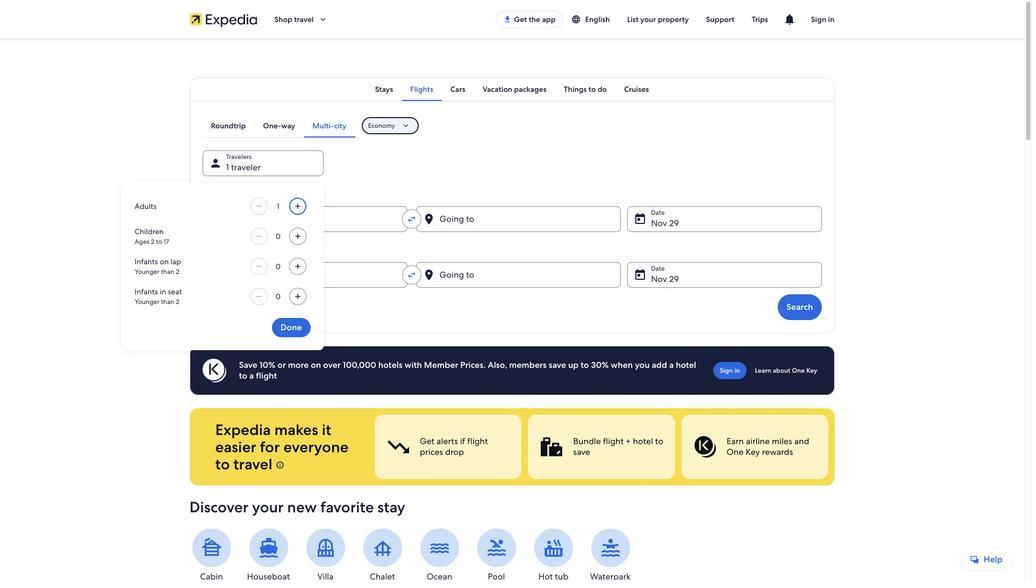 Task type: vqa. For each thing, say whether or not it's contained in the screenshot.
travelers,
no



Task type: locate. For each thing, give the bounding box(es) containing it.
0 horizontal spatial one
[[727, 447, 744, 458]]

app
[[542, 15, 556, 24]]

2 nov 29 from the top
[[651, 274, 679, 285]]

adults
[[135, 202, 157, 211]]

0 vertical spatial key
[[807, 367, 818, 375]]

0 horizontal spatial hotel
[[633, 436, 653, 447]]

communication center icon image
[[783, 13, 796, 26]]

on
[[160, 257, 169, 267], [311, 360, 321, 371]]

1 vertical spatial one
[[727, 447, 744, 458]]

0 vertical spatial one
[[792, 367, 805, 375]]

1 swap origin and destination values image from the top
[[407, 215, 417, 224]]

sign in right communication center icon
[[811, 15, 835, 24]]

0 vertical spatial sign
[[811, 15, 827, 24]]

than down lap
[[161, 268, 174, 276]]

if
[[460, 436, 465, 447]]

1 horizontal spatial on
[[311, 360, 321, 371]]

or
[[278, 360, 286, 371]]

0 horizontal spatial in
[[160, 287, 166, 297]]

infants inside infants in seat younger than 2
[[135, 287, 158, 297]]

sign left "learn"
[[720, 367, 733, 375]]

search
[[787, 302, 813, 313]]

to
[[589, 84, 596, 94], [156, 238, 162, 246], [581, 360, 589, 371], [239, 371, 247, 382], [655, 436, 663, 447], [215, 455, 230, 474]]

2 nov from the top
[[651, 274, 667, 285]]

small image
[[571, 15, 581, 24]]

in
[[828, 15, 835, 24], [160, 287, 166, 297], [735, 367, 740, 375]]

2 horizontal spatial in
[[828, 15, 835, 24]]

1 horizontal spatial sign
[[811, 15, 827, 24]]

do
[[598, 84, 607, 94]]

0 vertical spatial your
[[641, 15, 656, 24]]

0 vertical spatial 2
[[151, 238, 154, 246]]

sign in inside dropdown button
[[811, 15, 835, 24]]

1 vertical spatial nov 29
[[651, 274, 679, 285]]

younger inside infants in seat younger than 2
[[135, 298, 160, 307]]

1 vertical spatial sign
[[720, 367, 733, 375]]

save left +
[[573, 447, 590, 458]]

english button
[[563, 10, 619, 29]]

1 vertical spatial on
[[311, 360, 321, 371]]

2 horizontal spatial flight
[[603, 436, 624, 447]]

support
[[706, 15, 735, 24]]

0 horizontal spatial on
[[160, 257, 169, 267]]

seat
[[168, 287, 182, 297]]

english
[[585, 15, 610, 24]]

a
[[669, 360, 674, 371], [249, 371, 254, 382]]

your inside 'link'
[[641, 15, 656, 24]]

0 vertical spatial on
[[160, 257, 169, 267]]

1 horizontal spatial in
[[735, 367, 740, 375]]

flights link
[[402, 77, 442, 101]]

travel left trailing image
[[294, 15, 314, 24]]

1 infants from the top
[[135, 257, 158, 267]]

prices.
[[461, 360, 486, 371]]

list your property link
[[619, 10, 698, 29]]

increase the number of infants in seat image
[[291, 293, 304, 301]]

a right the add
[[669, 360, 674, 371]]

than down seat
[[161, 298, 174, 307]]

sign
[[811, 15, 827, 24], [720, 367, 733, 375]]

makes
[[275, 421, 318, 440]]

1 vertical spatial travel
[[234, 455, 273, 474]]

sign in
[[811, 15, 835, 24], [720, 367, 740, 375]]

swap origin and destination values image
[[407, 215, 417, 224], [407, 271, 417, 280]]

infants
[[135, 257, 158, 267], [135, 287, 158, 297]]

key right "earn" on the bottom of page
[[746, 447, 760, 458]]

cars link
[[442, 77, 474, 101]]

increase the number of children image
[[291, 232, 304, 241]]

1 traveler
[[226, 162, 261, 173]]

hotel right +
[[633, 436, 653, 447]]

1 vertical spatial save
[[573, 447, 590, 458]]

to down expedia
[[215, 455, 230, 474]]

0 horizontal spatial save
[[549, 360, 566, 371]]

2
[[151, 238, 154, 246], [176, 268, 179, 276], [176, 298, 179, 307]]

decrease the number of adults image
[[252, 202, 265, 211]]

swap origin and destination values image for second 'nov 29' button from the bottom
[[407, 215, 417, 224]]

one right about
[[792, 367, 805, 375]]

2 swap origin and destination values image from the top
[[407, 271, 417, 280]]

2 29 from the top
[[670, 274, 679, 285]]

0 horizontal spatial travel
[[234, 455, 273, 474]]

it
[[322, 421, 331, 440]]

on left over on the bottom left of the page
[[311, 360, 321, 371]]

get inside get alerts if flight prices drop
[[420, 436, 434, 447]]

1 horizontal spatial your
[[641, 15, 656, 24]]

vacation packages
[[483, 84, 547, 94]]

0 horizontal spatial a
[[249, 371, 254, 382]]

2 down seat
[[176, 298, 179, 307]]

vacation packages link
[[474, 77, 555, 101]]

flight left +
[[603, 436, 624, 447]]

younger
[[135, 268, 160, 276], [135, 298, 160, 307]]

1 horizontal spatial save
[[573, 447, 590, 458]]

1 vertical spatial swap origin and destination values image
[[407, 271, 417, 280]]

infants down ages
[[135, 257, 158, 267]]

with
[[405, 360, 422, 371]]

multi-city
[[313, 121, 347, 131]]

sign in left "learn"
[[720, 367, 740, 375]]

1 vertical spatial key
[[746, 447, 760, 458]]

0 vertical spatial younger
[[135, 268, 160, 276]]

0 horizontal spatial your
[[252, 498, 284, 517]]

0 vertical spatial than
[[161, 268, 174, 276]]

2 infants from the top
[[135, 287, 158, 297]]

sign right communication center icon
[[811, 15, 827, 24]]

2 than from the top
[[161, 298, 174, 307]]

2 inside infants on lap younger than 2
[[176, 268, 179, 276]]

infants for infants on lap
[[135, 257, 158, 267]]

1 29 from the top
[[670, 218, 679, 229]]

your inside main content
[[252, 498, 284, 517]]

to left 17
[[156, 238, 162, 246]]

traveler
[[231, 162, 261, 173]]

key inside the "earn airline miles and one key rewards"
[[746, 447, 760, 458]]

1 vertical spatial nov
[[651, 274, 667, 285]]

infants down infants on lap younger than 2
[[135, 287, 158, 297]]

1 vertical spatial younger
[[135, 298, 160, 307]]

2 right ages
[[151, 238, 154, 246]]

main content
[[0, 39, 1024, 581]]

1 vertical spatial get
[[420, 436, 434, 447]]

hotels
[[379, 360, 403, 371]]

a left 10%
[[249, 371, 254, 382]]

travel inside expedia makes it easier for everyone to travel
[[234, 455, 273, 474]]

hotel inside save 10% or more on over 100,000 hotels with member prices. also, members save up to 30% when you add a hotel to a flight
[[676, 360, 697, 371]]

in inside dropdown button
[[828, 15, 835, 24]]

1 vertical spatial tab list
[[202, 114, 355, 138]]

tab list
[[190, 77, 835, 101], [202, 114, 355, 138]]

in left "learn"
[[735, 367, 740, 375]]

0 vertical spatial hotel
[[676, 360, 697, 371]]

to right +
[[655, 436, 663, 447]]

1 vertical spatial than
[[161, 298, 174, 307]]

to inside expedia makes it easier for everyone to travel
[[215, 455, 230, 474]]

1 horizontal spatial hotel
[[676, 360, 697, 371]]

1 horizontal spatial travel
[[294, 15, 314, 24]]

1 horizontal spatial sign in
[[811, 15, 835, 24]]

hotel
[[676, 360, 697, 371], [633, 436, 653, 447]]

economy button
[[362, 117, 419, 134]]

0 vertical spatial sign in
[[811, 15, 835, 24]]

1 vertical spatial your
[[252, 498, 284, 517]]

0 vertical spatial tab list
[[190, 77, 835, 101]]

key right about
[[807, 367, 818, 375]]

save left up
[[549, 360, 566, 371]]

infants on lap younger than 2
[[135, 257, 181, 276]]

1 vertical spatial infants
[[135, 287, 158, 297]]

2 down lap
[[176, 268, 179, 276]]

2 vertical spatial 2
[[176, 298, 179, 307]]

flight left or
[[256, 371, 277, 382]]

discover your new favorite stay
[[190, 498, 406, 517]]

get right download the app button icon
[[514, 15, 527, 24]]

hotel right the add
[[676, 360, 697, 371]]

2 younger from the top
[[135, 298, 160, 307]]

alerts
[[436, 436, 458, 447]]

your left new
[[252, 498, 284, 517]]

earn airline miles and one key rewards
[[727, 436, 809, 458]]

nov 29 for second 'nov 29' button from the top of the page
[[651, 274, 679, 285]]

travel inside dropdown button
[[294, 15, 314, 24]]

for
[[260, 438, 280, 457]]

than
[[161, 268, 174, 276], [161, 298, 174, 307]]

0 vertical spatial infants
[[135, 257, 158, 267]]

0 vertical spatial nov 29 button
[[628, 207, 822, 232]]

0 vertical spatial 29
[[670, 218, 679, 229]]

key
[[807, 367, 818, 375], [746, 447, 760, 458]]

0 vertical spatial swap origin and destination values image
[[407, 215, 417, 224]]

0 vertical spatial nov 29
[[651, 218, 679, 229]]

trailing image
[[318, 15, 328, 24]]

1 vertical spatial in
[[160, 287, 166, 297]]

things
[[564, 84, 587, 94]]

1 nov 29 from the top
[[651, 218, 679, 229]]

younger up infants in seat younger than 2
[[135, 268, 160, 276]]

0 vertical spatial travel
[[294, 15, 314, 24]]

flights
[[410, 84, 433, 94]]

2 inside infants in seat younger than 2
[[176, 298, 179, 307]]

in right communication center icon
[[828, 15, 835, 24]]

save
[[549, 360, 566, 371], [573, 447, 590, 458]]

1 horizontal spatial flight
[[467, 436, 488, 447]]

30%
[[591, 360, 609, 371]]

and
[[794, 436, 809, 447]]

bundle
[[573, 436, 601, 447]]

1 vertical spatial sign in
[[720, 367, 740, 375]]

on left lap
[[160, 257, 169, 267]]

in inside infants in seat younger than 2
[[160, 287, 166, 297]]

also,
[[488, 360, 507, 371]]

10%
[[260, 360, 276, 371]]

29 for second 'nov 29' button from the bottom
[[670, 218, 679, 229]]

get
[[514, 15, 527, 24], [420, 436, 434, 447]]

1 horizontal spatial key
[[807, 367, 818, 375]]

1 vertical spatial 2
[[176, 268, 179, 276]]

1 vertical spatial 29
[[670, 274, 679, 285]]

1 than from the top
[[161, 268, 174, 276]]

infants in seat younger than 2
[[135, 287, 182, 307]]

flight right if
[[467, 436, 488, 447]]

1 traveler button
[[202, 151, 323, 176]]

0 horizontal spatial key
[[746, 447, 760, 458]]

nov 29 button
[[628, 207, 822, 232], [628, 262, 822, 288]]

hotel inside the bundle flight + hotel to save
[[633, 436, 653, 447]]

younger down infants on lap younger than 2
[[135, 298, 160, 307]]

decrease the number of infants in seat image
[[252, 293, 265, 301]]

1 vertical spatial hotel
[[633, 436, 653, 447]]

multi-city link
[[304, 114, 355, 138]]

0 vertical spatial get
[[514, 15, 527, 24]]

one
[[792, 367, 805, 375], [727, 447, 744, 458]]

1 horizontal spatial get
[[514, 15, 527, 24]]

flight inside get alerts if flight prices drop
[[467, 436, 488, 447]]

0 horizontal spatial flight
[[256, 371, 277, 382]]

your right list
[[641, 15, 656, 24]]

things to do
[[564, 84, 607, 94]]

1 younger from the top
[[135, 268, 160, 276]]

1 nov from the top
[[651, 218, 667, 229]]

your
[[641, 15, 656, 24], [252, 498, 284, 517]]

2 out of 3 element
[[528, 415, 675, 480]]

in left seat
[[160, 287, 166, 297]]

one inside the "earn airline miles and one key rewards"
[[727, 447, 744, 458]]

travel left the xsmall icon on the bottom of page
[[234, 455, 273, 474]]

0 vertical spatial save
[[549, 360, 566, 371]]

nov for second 'nov 29' button from the top of the page
[[651, 274, 667, 285]]

members
[[509, 360, 547, 371]]

over
[[323, 360, 341, 371]]

infants inside infants on lap younger than 2
[[135, 257, 158, 267]]

younger inside infants on lap younger than 2
[[135, 268, 160, 276]]

to left the do
[[589, 84, 596, 94]]

0 horizontal spatial get
[[420, 436, 434, 447]]

get left alerts
[[420, 436, 434, 447]]

cars
[[451, 84, 466, 94]]

2 vertical spatial in
[[735, 367, 740, 375]]

than inside infants in seat younger than 2
[[161, 298, 174, 307]]

0 vertical spatial nov
[[651, 218, 667, 229]]

1 nov 29 button from the top
[[628, 207, 822, 232]]

one left airline
[[727, 447, 744, 458]]

save inside the bundle flight + hotel to save
[[573, 447, 590, 458]]

save
[[239, 360, 258, 371]]

0 vertical spatial in
[[828, 15, 835, 24]]

1 vertical spatial nov 29 button
[[628, 262, 822, 288]]

than inside infants on lap younger than 2
[[161, 268, 174, 276]]

sign inside dropdown button
[[811, 15, 827, 24]]



Task type: describe. For each thing, give the bounding box(es) containing it.
3 out of 3 element
[[681, 415, 828, 480]]

sign in button
[[803, 6, 844, 32]]

search button
[[778, 295, 822, 321]]

shop travel
[[275, 15, 314, 24]]

economy
[[368, 122, 395, 130]]

up
[[568, 360, 579, 371]]

list
[[627, 15, 639, 24]]

one-
[[263, 121, 281, 131]]

2 inside children ages 2 to 17
[[151, 238, 154, 246]]

vacation
[[483, 84, 513, 94]]

+
[[626, 436, 631, 447]]

children ages 2 to 17
[[135, 227, 169, 246]]

multi-
[[313, 121, 334, 131]]

get the app
[[514, 15, 556, 24]]

0 horizontal spatial sign in
[[720, 367, 740, 375]]

favorite
[[321, 498, 374, 517]]

list your property
[[627, 15, 689, 24]]

than for on
[[161, 268, 174, 276]]

0 horizontal spatial sign
[[720, 367, 733, 375]]

property
[[658, 15, 689, 24]]

2 for on
[[176, 268, 179, 276]]

main content containing expedia makes it easier for everyone to travel
[[0, 39, 1024, 581]]

younger for infants in seat
[[135, 298, 160, 307]]

save inside save 10% or more on over 100,000 hotels with member prices. also, members save up to 30% when you add a hotel to a flight
[[549, 360, 566, 371]]

about
[[773, 367, 791, 375]]

cruises link
[[616, 77, 658, 101]]

packages
[[514, 84, 547, 94]]

flight inside save 10% or more on over 100,000 hotels with member prices. also, members save up to 30% when you add a hotel to a flight
[[256, 371, 277, 382]]

expedia logo image
[[190, 12, 257, 27]]

100,000
[[343, 360, 376, 371]]

one-way link
[[255, 114, 304, 138]]

roundtrip link
[[202, 114, 255, 138]]

1 horizontal spatial one
[[792, 367, 805, 375]]

add
[[652, 360, 667, 371]]

infants for infants in seat
[[135, 287, 158, 297]]

stay
[[378, 498, 406, 517]]

than for in
[[161, 298, 174, 307]]

get for get the app
[[514, 15, 527, 24]]

done
[[281, 322, 302, 333]]

city
[[334, 121, 347, 131]]

earn
[[727, 436, 744, 447]]

learn about one key
[[755, 367, 818, 375]]

flight inside the bundle flight + hotel to save
[[603, 436, 624, 447]]

get alerts if flight prices drop
[[420, 436, 488, 458]]

swap origin and destination values image for second 'nov 29' button from the top of the page
[[407, 271, 417, 280]]

save 10% or more on over 100,000 hotels with member prices. also, members save up to 30% when you add a hotel to a flight
[[239, 360, 697, 382]]

trips link
[[743, 10, 777, 29]]

to right up
[[581, 360, 589, 371]]

to inside tab list
[[589, 84, 596, 94]]

lap
[[171, 257, 181, 267]]

nov 29 for second 'nov 29' button from the bottom
[[651, 218, 679, 229]]

miles
[[772, 436, 792, 447]]

expedia
[[215, 421, 271, 440]]

your for list
[[641, 15, 656, 24]]

your for discover
[[252, 498, 284, 517]]

done button
[[272, 318, 311, 338]]

increase the number of infants on lap image
[[291, 262, 304, 271]]

1 out of 3 element
[[375, 415, 522, 480]]

new
[[287, 498, 317, 517]]

expedia makes it easier for everyone to travel
[[215, 421, 349, 474]]

roundtrip
[[211, 121, 246, 131]]

17
[[164, 238, 169, 246]]

to inside the bundle flight + hotel to save
[[655, 436, 663, 447]]

easier
[[215, 438, 256, 457]]

drop
[[445, 447, 464, 458]]

to left 10%
[[239, 371, 247, 382]]

2 for in
[[176, 298, 179, 307]]

one-way
[[263, 121, 295, 131]]

shop travel button
[[266, 6, 336, 32]]

xsmall image
[[276, 461, 285, 470]]

ages
[[135, 238, 149, 246]]

way
[[281, 121, 295, 131]]

tab list containing roundtrip
[[202, 114, 355, 138]]

decrease the number of children image
[[252, 232, 265, 241]]

stays link
[[367, 77, 402, 101]]

get the app link
[[496, 11, 563, 28]]

on inside save 10% or more on over 100,000 hotels with member prices. also, members save up to 30% when you add a hotel to a flight
[[311, 360, 321, 371]]

29 for second 'nov 29' button from the top of the page
[[670, 274, 679, 285]]

learn about one key link
[[751, 362, 822, 380]]

stays
[[375, 84, 393, 94]]

bundle flight + hotel to save
[[573, 436, 663, 458]]

younger for infants on lap
[[135, 268, 160, 276]]

to inside children ages 2 to 17
[[156, 238, 162, 246]]

cruises
[[624, 84, 649, 94]]

increase the number of adults image
[[291, 202, 304, 211]]

support link
[[698, 10, 743, 29]]

nov for second 'nov 29' button from the bottom
[[651, 218, 667, 229]]

decrease the number of infants on lap image
[[252, 262, 265, 271]]

member
[[424, 360, 458, 371]]

when
[[611, 360, 633, 371]]

1
[[226, 162, 229, 173]]

on inside infants on lap younger than 2
[[160, 257, 169, 267]]

1 horizontal spatial a
[[669, 360, 674, 371]]

get for get alerts if flight prices drop
[[420, 436, 434, 447]]

discover
[[190, 498, 249, 517]]

prices
[[420, 447, 443, 458]]

tab list containing stays
[[190, 77, 835, 101]]

children
[[135, 227, 164, 237]]

learn
[[755, 367, 772, 375]]

the
[[529, 15, 541, 24]]

download the app button image
[[503, 15, 512, 24]]

airline
[[746, 436, 770, 447]]

trips
[[752, 15, 768, 24]]

2 nov 29 button from the top
[[628, 262, 822, 288]]

more
[[288, 360, 309, 371]]

things to do link
[[555, 77, 616, 101]]



